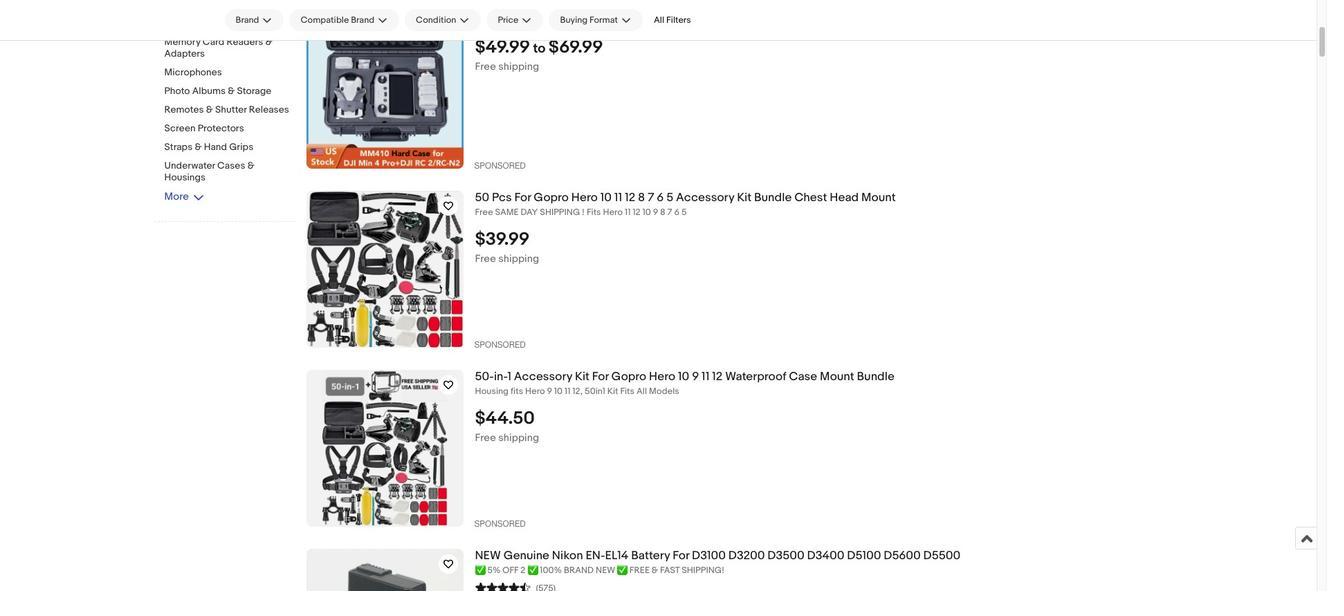 Task type: locate. For each thing, give the bounding box(es) containing it.
0 vertical spatial mount
[[862, 191, 896, 205]]

0 vertical spatial accessory
[[676, 191, 735, 205]]

for up day
[[515, 191, 531, 205]]

0 vertical spatial card
[[203, 17, 225, 29]]

1 horizontal spatial mount
[[862, 191, 896, 205]]

brand
[[236, 15, 259, 26], [351, 15, 375, 26]]

1 horizontal spatial 9
[[653, 207, 659, 218]]

2 sponsored from the top
[[475, 341, 526, 350]]

✅ down el14
[[618, 566, 628, 577]]

condition button
[[405, 9, 481, 31]]

9 inside 50 pcs for gopro hero 10 11 12 8 7 6 5  accessory kit bundle chest head   mount free same day  shipping ! fits  hero 11 12 10 9 8 7 6 5
[[653, 207, 659, 218]]

adapters
[[164, 48, 205, 60]]

case up housing fits hero 9 10 11 12, 50in1 kit fits all models text field
[[789, 370, 818, 384]]

2 memory from the top
[[164, 36, 201, 48]]

0 vertical spatial gopro
[[534, 191, 569, 205]]

housing
[[475, 386, 509, 397]]

0 horizontal spatial 7
[[648, 191, 655, 205]]

all inside all filters button
[[654, 15, 665, 26]]

all inside 50-in-1 accessory kit for gopro  hero 10 9 11 12  waterproof case  mount bundle housing fits hero 9 10 11 12, 50in1 kit fits all models
[[637, 386, 647, 397]]

memory up microphones
[[164, 36, 201, 48]]

storage
[[237, 85, 272, 97]]

for up 50in1
[[593, 370, 609, 384]]

1 vertical spatial shipping
[[499, 253, 539, 266]]

free down $39.99 on the top
[[475, 253, 496, 266]]

for up fast
[[673, 550, 690, 564]]

✅
[[475, 566, 486, 577], [528, 566, 538, 577], [618, 566, 628, 577]]

1 horizontal spatial 7
[[668, 207, 673, 218]]

0 horizontal spatial gopro
[[534, 191, 569, 205]]

sponsored up in-
[[475, 341, 526, 350]]

for inside 50-in-1 accessory kit for gopro  hero 10 9 11 12  waterproof case  mount bundle housing fits hero 9 10 11 12, 50in1 kit fits all models
[[593, 370, 609, 384]]

1 brand from the left
[[236, 15, 259, 26]]

d5600
[[884, 550, 921, 564]]

0 horizontal spatial ✅
[[475, 566, 486, 577]]

memory
[[164, 17, 201, 29], [164, 36, 201, 48]]

1 horizontal spatial case
[[789, 370, 818, 384]]

1 vertical spatial mount
[[820, 370, 855, 384]]

kit
[[738, 191, 752, 205], [575, 370, 590, 384], [608, 386, 619, 397]]

1 horizontal spatial ✅
[[528, 566, 538, 577]]

releases
[[249, 104, 289, 116]]

0 horizontal spatial new
[[475, 550, 501, 564]]

1 horizontal spatial for
[[593, 370, 609, 384]]

4.5 out of 5 stars image
[[475, 581, 531, 592]]

10
[[601, 191, 612, 205], [643, 207, 651, 218], [679, 370, 690, 384], [555, 386, 563, 397]]

kit right 50in1
[[608, 386, 619, 397]]

7
[[648, 191, 655, 205], [668, 207, 673, 218]]

0 vertical spatial for
[[515, 191, 531, 205]]

sponsored up the "genuine"
[[475, 520, 526, 530]]

0 horizontal spatial waterproof
[[578, 12, 639, 26]]

albums
[[192, 85, 226, 97]]

1 horizontal spatial new
[[596, 566, 616, 577]]

0 horizontal spatial kit
[[575, 370, 590, 384]]

fits right !
[[587, 207, 601, 218]]

bundle inside 50-in-1 accessory kit for gopro  hero 10 9 11 12  waterproof case  mount bundle housing fits hero 9 10 11 12, 50in1 kit fits all models
[[858, 370, 895, 384]]

waterproof up '$69.99'
[[578, 12, 639, 26]]

free down $44.50
[[475, 432, 496, 445]]

0 vertical spatial 9
[[653, 207, 659, 218]]

brand inside compatible brand dropdown button
[[351, 15, 375, 26]]

3 sponsored from the top
[[475, 520, 526, 530]]

in-
[[494, 370, 508, 384]]

2 horizontal spatial for
[[673, 550, 690, 564]]

1 vertical spatial case
[[789, 370, 818, 384]]

0 vertical spatial shipping
[[499, 60, 539, 73]]

brand up readers
[[236, 15, 259, 26]]

sponsored for $39.99
[[475, 341, 526, 350]]

bundle
[[755, 191, 792, 205], [858, 370, 895, 384]]

free down 50
[[475, 207, 493, 218]]

5
[[667, 191, 674, 205], [682, 207, 687, 218]]

memory up "adapters" on the top left of page
[[164, 17, 201, 29]]

2 vertical spatial for
[[673, 550, 690, 564]]

mount inside 50-in-1 accessory kit for gopro  hero 10 9 11 12  waterproof case  mount bundle housing fits hero 9 10 11 12, 50in1 kit fits all models
[[820, 370, 855, 384]]

shipping inside $49.99 to $69.99 free shipping
[[499, 60, 539, 73]]

$39.99 free shipping
[[475, 229, 539, 266]]

0 horizontal spatial fits
[[587, 207, 601, 218]]

1 vertical spatial 5
[[682, 207, 687, 218]]

1 horizontal spatial all
[[654, 15, 665, 26]]

new
[[475, 550, 501, 564], [596, 566, 616, 577]]

0 vertical spatial memory
[[164, 17, 201, 29]]

3 ✅ from the left
[[618, 566, 628, 577]]

Housing fits Hero 9 10 11 12, 50in1 Kit Fits All Models text field
[[475, 386, 1164, 398]]

1 vertical spatial card
[[203, 36, 225, 48]]

brand right 'compatible' at left
[[351, 15, 375, 26]]

$49.99 to $69.99 free shipping
[[475, 37, 604, 73]]

1 horizontal spatial 8
[[661, 207, 666, 218]]

sponsored up the pcs
[[475, 161, 526, 171]]

cases
[[227, 17, 255, 29], [217, 160, 245, 172]]

12
[[625, 191, 636, 205], [633, 207, 641, 218], [713, 370, 723, 384]]

2 horizontal spatial 9
[[692, 370, 699, 384]]

screen
[[164, 123, 196, 134]]

1 free from the top
[[475, 60, 496, 73]]

free
[[475, 60, 496, 73], [475, 207, 493, 218], [475, 253, 496, 266], [475, 432, 496, 445]]

bundle inside 50 pcs for gopro hero 10 11 12 8 7 6 5  accessory kit bundle chest head   mount free same day  shipping ! fits  hero 11 12 10 9 8 7 6 5
[[755, 191, 792, 205]]

case
[[670, 12, 699, 26], [789, 370, 818, 384]]

brand button
[[225, 9, 284, 31]]

✅ left 5%
[[475, 566, 486, 577]]

straps & hand grips link
[[164, 141, 296, 154]]

1 vertical spatial new
[[596, 566, 616, 577]]

50-in-1 accessory kit for gopro  hero 10 9 11 12  waterproof case  mount bundle link
[[475, 370, 1164, 385]]

kit left chest
[[738, 191, 752, 205]]

0 vertical spatial 5
[[667, 191, 674, 205]]

1 vertical spatial waterproof
[[726, 370, 787, 384]]

mount
[[862, 191, 896, 205], [820, 370, 855, 384]]

11
[[615, 191, 623, 205], [625, 207, 631, 218], [702, 370, 710, 384], [565, 386, 571, 397]]

3 free from the top
[[475, 253, 496, 266]]

bundle left chest
[[755, 191, 792, 205]]

0 horizontal spatial case
[[670, 12, 699, 26]]

genuine
[[504, 550, 550, 564]]

4 free from the top
[[475, 432, 496, 445]]

to
[[534, 41, 546, 57]]

2 vertical spatial shipping
[[499, 432, 539, 445]]

$44.50 free shipping
[[475, 408, 539, 445]]

brand inside brand dropdown button
[[236, 15, 259, 26]]

gopro
[[534, 191, 569, 205], [612, 370, 647, 384]]

2 vertical spatial sponsored
[[475, 520, 526, 530]]

compatible brand
[[301, 15, 375, 26]]

0 horizontal spatial mount
[[820, 370, 855, 384]]

shipping inside $44.50 free shipping
[[499, 432, 539, 445]]

d5500
[[924, 550, 961, 564]]

more button
[[164, 190, 204, 204]]

d3200
[[729, 550, 765, 564]]

mount right head
[[862, 191, 896, 205]]

2 vertical spatial kit
[[608, 386, 619, 397]]

Free SAME DAY  SHIPPING ! Fits  Hero 11 12 10 9 8 7 6 5 text field
[[475, 207, 1164, 219]]

1 horizontal spatial bundle
[[858, 370, 895, 384]]

1 vertical spatial for
[[593, 370, 609, 384]]

50-in-1 accessory kit for gopro  hero 10 9 11 12  waterproof case  mount bundle image
[[322, 370, 448, 528]]

fits
[[587, 207, 601, 218], [621, 386, 635, 397]]

&
[[265, 36, 272, 48], [228, 85, 235, 97], [206, 104, 213, 116], [195, 141, 202, 153], [248, 160, 255, 172], [652, 566, 659, 577]]

0 horizontal spatial 9
[[547, 386, 553, 397]]

50
[[475, 191, 490, 205]]

!
[[582, 207, 585, 218]]

1 horizontal spatial waterproof
[[726, 370, 787, 384]]

filters
[[667, 15, 691, 26]]

mount up housing fits hero 9 10 11 12, 50in1 kit fits all models text field
[[820, 370, 855, 384]]

1 horizontal spatial kit
[[608, 386, 619, 397]]

brand
[[564, 566, 594, 577]]

0 vertical spatial all
[[654, 15, 665, 26]]

1 card from the top
[[203, 17, 225, 29]]

lykus titan mm410 waterproof hard case for dji mini 4 pro/mini 3/pro[case only] image
[[306, 12, 464, 169]]

0 vertical spatial fits
[[587, 207, 601, 218]]

12 inside 50-in-1 accessory kit for gopro  hero 10 9 11 12  waterproof case  mount bundle housing fits hero 9 10 11 12, 50in1 kit fits all models
[[713, 370, 723, 384]]

1 vertical spatial fits
[[621, 386, 635, 397]]

& down the "grips"
[[248, 160, 255, 172]]

all
[[654, 15, 665, 26], [637, 386, 647, 397]]

0 vertical spatial case
[[670, 12, 699, 26]]

hero right fits
[[526, 386, 545, 397]]

free
[[630, 566, 650, 577]]

new up 5%
[[475, 550, 501, 564]]

free down the $49.99
[[475, 60, 496, 73]]

0 horizontal spatial accessory
[[514, 370, 573, 384]]

3 shipping from the top
[[499, 432, 539, 445]]

cases up readers
[[227, 17, 255, 29]]

12,
[[573, 386, 583, 397]]

& left fast
[[652, 566, 659, 577]]

photo
[[164, 85, 190, 97]]

2 shipping from the top
[[499, 253, 539, 266]]

2 free from the top
[[475, 207, 493, 218]]

1 vertical spatial 6
[[675, 207, 680, 218]]

kit up 12,
[[575, 370, 590, 384]]

50 pcs for gopro hero 10 11 12 8 7 6 5  accessory kit bundle chest head   mount image
[[306, 191, 464, 348]]

shipping inside $39.99 free shipping
[[499, 253, 539, 266]]

0 horizontal spatial all
[[637, 386, 647, 397]]

dji
[[718, 12, 736, 26]]

& right readers
[[265, 36, 272, 48]]

cases down the straps & hand grips link
[[217, 160, 245, 172]]

1 horizontal spatial gopro
[[612, 370, 647, 384]]

5%
[[488, 566, 501, 577]]

1 vertical spatial memory
[[164, 36, 201, 48]]

2 vertical spatial 9
[[547, 386, 553, 397]]

card up memory card readers & adapters link
[[203, 17, 225, 29]]

2 horizontal spatial ✅
[[618, 566, 628, 577]]

50-in-1 accessory kit for gopro  hero 10 9 11 12  waterproof case  mount bundle housing fits hero 9 10 11 12, 50in1 kit fits all models
[[475, 370, 895, 397]]

1 horizontal spatial fits
[[621, 386, 635, 397]]

1 vertical spatial all
[[637, 386, 647, 397]]

accessory inside 50 pcs for gopro hero 10 11 12 8 7 6 5  accessory kit bundle chest head   mount free same day  shipping ! fits  hero 11 12 10 9 8 7 6 5
[[676, 191, 735, 205]]

0 horizontal spatial 6
[[657, 191, 664, 205]]

head
[[830, 191, 859, 205]]

1 vertical spatial kit
[[575, 370, 590, 384]]

microphones
[[164, 66, 222, 78]]

0 horizontal spatial bundle
[[755, 191, 792, 205]]

shipping down $39.99 on the top
[[499, 253, 539, 266]]

waterproof
[[578, 12, 639, 26], [726, 370, 787, 384]]

bundle up housing fits hero 9 10 11 12, 50in1 kit fits all models text field
[[858, 370, 895, 384]]

1 horizontal spatial 6
[[675, 207, 680, 218]]

0 vertical spatial 6
[[657, 191, 664, 205]]

all left models
[[637, 386, 647, 397]]

0 vertical spatial kit
[[738, 191, 752, 205]]

2 vertical spatial 12
[[713, 370, 723, 384]]

lykus titan mm410 waterproof hard case for dji mini 4 pro/mini 3/pro[case only] link
[[475, 12, 1164, 26]]

$49.99
[[475, 37, 531, 58]]

2 horizontal spatial kit
[[738, 191, 752, 205]]

card down memory card cases link
[[203, 36, 225, 48]]

for inside 50 pcs for gopro hero 10 11 12 8 7 6 5  accessory kit bundle chest head   mount free same day  shipping ! fits  hero 11 12 10 9 8 7 6 5
[[515, 191, 531, 205]]

all left filters
[[654, 15, 665, 26]]

fits
[[511, 386, 524, 397]]

1 vertical spatial 9
[[692, 370, 699, 384]]

1 vertical spatial accessory
[[514, 370, 573, 384]]

0 horizontal spatial for
[[515, 191, 531, 205]]

accessory inside 50-in-1 accessory kit for gopro  hero 10 9 11 12  waterproof case  mount bundle housing fits hero 9 10 11 12, 50in1 kit fits all models
[[514, 370, 573, 384]]

shipping down $44.50
[[499, 432, 539, 445]]

waterproof up housing fits hero 9 10 11 12, 50in1 kit fits all models text field
[[726, 370, 787, 384]]

✅ 5% OFF 2 ✅ 100% BRAND NEW ✅ FREE & FAST SHIPPING! text field
[[475, 566, 1164, 577]]

& down albums
[[206, 104, 213, 116]]

0 vertical spatial bundle
[[755, 191, 792, 205]]

1 vertical spatial bundle
[[858, 370, 895, 384]]

fits right 50in1
[[621, 386, 635, 397]]

0 vertical spatial sponsored
[[475, 161, 526, 171]]

buying format button
[[549, 9, 643, 31]]

✅ right 2
[[528, 566, 538, 577]]

d3100
[[692, 550, 726, 564]]

sponsored for $44.50
[[475, 520, 526, 530]]

1 horizontal spatial accessory
[[676, 191, 735, 205]]

free inside $39.99 free shipping
[[475, 253, 496, 266]]

1 vertical spatial sponsored
[[475, 341, 526, 350]]

case left for
[[670, 12, 699, 26]]

0 horizontal spatial brand
[[236, 15, 259, 26]]

1 shipping from the top
[[499, 60, 539, 73]]

0 horizontal spatial 8
[[638, 191, 645, 205]]

2 brand from the left
[[351, 15, 375, 26]]

1 horizontal spatial brand
[[351, 15, 375, 26]]

remotes
[[164, 104, 204, 116]]

new down en-
[[596, 566, 616, 577]]

hero
[[572, 191, 598, 205], [603, 207, 623, 218], [649, 370, 676, 384], [526, 386, 545, 397]]

battery
[[632, 550, 671, 564]]

1 vertical spatial gopro
[[612, 370, 647, 384]]

shipping down the $49.99
[[499, 60, 539, 73]]



Task type: vqa. For each thing, say whether or not it's contained in the screenshot.
Card
yes



Task type: describe. For each thing, give the bounding box(es) containing it.
new genuine nikon en-el14 battery for d3100 d3200 d3500 d3400 d5100 d5600 d5500 ✅ 5% off 2 ✅ 100% brand new ✅ free & fast shipping!
[[475, 550, 961, 577]]

fast
[[661, 566, 680, 577]]

mount inside 50 pcs for gopro hero 10 11 12 8 7 6 5  accessory kit bundle chest head   mount free same day  shipping ! fits  hero 11 12 10 9 8 7 6 5
[[862, 191, 896, 205]]

1 ✅ from the left
[[475, 566, 486, 577]]

housings
[[164, 172, 206, 183]]

underwater cases & housings link
[[164, 160, 296, 185]]

hero up !
[[572, 191, 598, 205]]

1 memory from the top
[[164, 17, 201, 29]]

shipping
[[540, 207, 580, 218]]

photo albums & storage link
[[164, 85, 296, 98]]

remotes & shutter releases link
[[164, 104, 296, 117]]

compatible
[[301, 15, 349, 26]]

& down microphones 'link'
[[228, 85, 235, 97]]

1 vertical spatial 7
[[668, 207, 673, 218]]

0 vertical spatial new
[[475, 550, 501, 564]]

pro/mini
[[773, 12, 819, 26]]

chest
[[795, 191, 828, 205]]

1 vertical spatial 8
[[661, 207, 666, 218]]

day
[[521, 207, 538, 218]]

gopro inside 50 pcs for gopro hero 10 11 12 8 7 6 5  accessory kit bundle chest head   mount free same day  shipping ! fits  hero 11 12 10 9 8 7 6 5
[[534, 191, 569, 205]]

underwater
[[164, 160, 215, 172]]

more
[[164, 190, 189, 204]]

readers
[[227, 36, 263, 48]]

1 vertical spatial cases
[[217, 160, 245, 172]]

free inside $49.99 to $69.99 free shipping
[[475, 60, 496, 73]]

kit inside 50 pcs for gopro hero 10 11 12 8 7 6 5  accessory kit bundle chest head   mount free same day  shipping ! fits  hero 11 12 10 9 8 7 6 5
[[738, 191, 752, 205]]

1 vertical spatial 12
[[633, 207, 641, 218]]

waterproof inside 50-in-1 accessory kit for gopro  hero 10 9 11 12  waterproof case  mount bundle housing fits hero 9 10 11 12, 50in1 kit fits all models
[[726, 370, 787, 384]]

buying format
[[560, 15, 618, 26]]

titan
[[508, 12, 534, 26]]

memory card readers & adapters link
[[164, 36, 296, 61]]

$39.99
[[475, 229, 530, 250]]

50 pcs for gopro hero 10 11 12 8 7 6 5  accessory kit bundle chest head   mount link
[[475, 191, 1164, 205]]

d5100
[[848, 550, 882, 564]]

d3500
[[768, 550, 805, 564]]

hero right !
[[603, 207, 623, 218]]

free inside 50 pcs for gopro hero 10 11 12 8 7 6 5  accessory kit bundle chest head   mount free same day  shipping ! fits  hero 11 12 10 9 8 7 6 5
[[475, 207, 493, 218]]

d3400
[[808, 550, 845, 564]]

50 pcs for gopro hero 10 11 12 8 7 6 5  accessory kit bundle chest head   mount free same day  shipping ! fits  hero 11 12 10 9 8 7 6 5
[[475, 191, 896, 218]]

shutter
[[215, 104, 247, 116]]

hero up models
[[649, 370, 676, 384]]

fits inside 50 pcs for gopro hero 10 11 12 8 7 6 5  accessory kit bundle chest head   mount free same day  shipping ! fits  hero 11 12 10 9 8 7 6 5
[[587, 207, 601, 218]]

lykus
[[475, 12, 506, 26]]

off
[[503, 566, 519, 577]]

lykus titan mm410 waterproof hard case for dji mini 4 pro/mini 3/pro[case only]
[[475, 12, 923, 26]]

screen protectors link
[[164, 123, 296, 136]]

memory card cases link
[[164, 17, 296, 30]]

3/pro[case
[[822, 12, 886, 26]]

2 ✅ from the left
[[528, 566, 538, 577]]

buying
[[560, 15, 588, 26]]

shipping for $39.99
[[499, 253, 539, 266]]

0 vertical spatial cases
[[227, 17, 255, 29]]

price
[[498, 15, 519, 26]]

protectors
[[198, 123, 244, 134]]

shipping for $44.50
[[499, 432, 539, 445]]

mm410
[[537, 12, 575, 26]]

fits inside 50-in-1 accessory kit for gopro  hero 10 9 11 12  waterproof case  mount bundle housing fits hero 9 10 11 12, 50in1 kit fits all models
[[621, 386, 635, 397]]

0 vertical spatial waterproof
[[578, 12, 639, 26]]

memory card cases memory card readers & adapters microphones photo albums & storage remotes & shutter releases screen protectors straps & hand grips underwater cases & housings
[[164, 17, 289, 183]]

0 horizontal spatial 5
[[667, 191, 674, 205]]

1 sponsored from the top
[[475, 161, 526, 171]]

hard
[[642, 12, 668, 26]]

2 card from the top
[[203, 36, 225, 48]]

hand
[[204, 141, 227, 153]]

grips
[[229, 141, 254, 153]]

2
[[521, 566, 526, 577]]

$69.99
[[549, 37, 604, 58]]

en-
[[586, 550, 606, 564]]

new genuine nikon en-el14 battery for d3100 d3200 d3500 d3400 d5100 d5600 d5500 link
[[475, 550, 1164, 564]]

price button
[[487, 9, 544, 31]]

nikon
[[552, 550, 583, 564]]

microphones link
[[164, 66, 296, 80]]

el14
[[605, 550, 629, 564]]

gopro inside 50-in-1 accessory kit for gopro  hero 10 9 11 12  waterproof case  mount bundle housing fits hero 9 10 11 12, 50in1 kit fits all models
[[612, 370, 647, 384]]

1 horizontal spatial 5
[[682, 207, 687, 218]]

format
[[590, 15, 618, 26]]

0 vertical spatial 8
[[638, 191, 645, 205]]

for inside new genuine nikon en-el14 battery for d3100 d3200 d3500 d3400 d5100 d5600 d5500 ✅ 5% off 2 ✅ 100% brand new ✅ free & fast shipping!
[[673, 550, 690, 564]]

free inside $44.50 free shipping
[[475, 432, 496, 445]]

new genuine nikon en-el14 battery for d3100 d3200 d3500 d3400 d5100 d5600 d5500 image
[[306, 550, 464, 592]]

straps
[[164, 141, 193, 153]]

shipping!
[[682, 566, 725, 577]]

& left hand
[[195, 141, 202, 153]]

50-
[[475, 370, 494, 384]]

for
[[701, 12, 716, 26]]

50in1
[[585, 386, 606, 397]]

compatible brand button
[[290, 9, 400, 31]]

only]
[[889, 12, 923, 26]]

mini
[[738, 12, 761, 26]]

4
[[763, 12, 771, 26]]

all filters button
[[649, 9, 697, 31]]

$44.50
[[475, 408, 535, 430]]

1
[[508, 370, 512, 384]]

case inside 50-in-1 accessory kit for gopro  hero 10 9 11 12  waterproof case  mount bundle housing fits hero 9 10 11 12, 50in1 kit fits all models
[[789, 370, 818, 384]]

0 vertical spatial 7
[[648, 191, 655, 205]]

all filters
[[654, 15, 691, 26]]

& inside new genuine nikon en-el14 battery for d3100 d3200 d3500 d3400 d5100 d5600 d5500 ✅ 5% off 2 ✅ 100% brand new ✅ free & fast shipping!
[[652, 566, 659, 577]]

condition
[[416, 15, 457, 26]]

models
[[649, 386, 680, 397]]

0 vertical spatial 12
[[625, 191, 636, 205]]

same
[[495, 207, 519, 218]]

100%
[[540, 566, 562, 577]]



